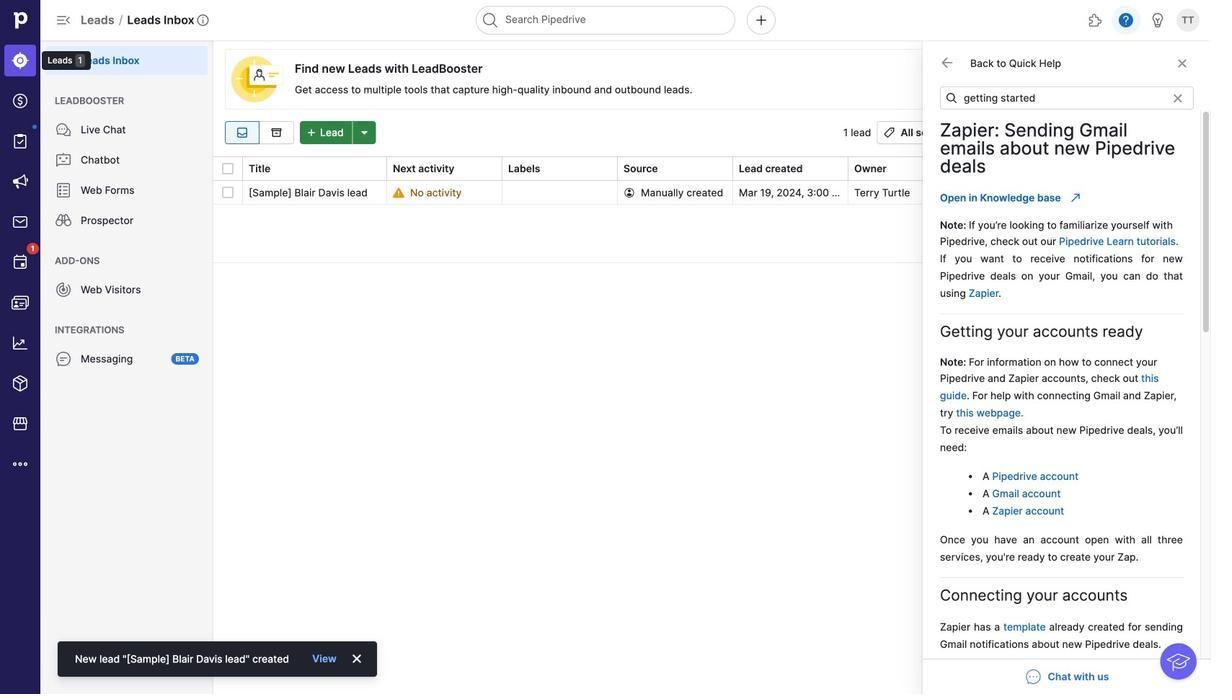 Task type: describe. For each thing, give the bounding box(es) containing it.
color primary image inside add lead element
[[303, 127, 320, 138]]

knowledge center bot, also known as kc bot is an onboarding assistant that allows you to see the list of onboarding items in one place for quick and easy reference. this improves your in-app experience. image
[[1161, 644, 1197, 680]]

quick help image
[[1118, 12, 1135, 29]]

menu toggle image
[[55, 12, 72, 29]]

quick add image
[[753, 12, 770, 29]]

color undefined image right the contacts icon
[[55, 281, 72, 299]]

products image
[[12, 375, 29, 392]]

color muted image
[[1173, 93, 1184, 104]]

add lead element
[[300, 121, 376, 144]]

inbox image
[[234, 127, 251, 138]]

campaigns image
[[12, 173, 29, 190]]

archive image
[[268, 127, 285, 138]]

deals image
[[12, 92, 29, 110]]

color active image
[[1070, 192, 1082, 204]]

1 menu item from the left
[[0, 40, 40, 81]]

leads image
[[12, 52, 29, 69]]

1 horizontal spatial color secondary image
[[1194, 163, 1206, 175]]

Search Pipedrive field
[[476, 6, 736, 35]]



Task type: locate. For each thing, give the bounding box(es) containing it.
color secondary image
[[1174, 58, 1192, 69], [1174, 60, 1185, 71], [1191, 184, 1209, 201]]

insights image
[[12, 335, 29, 352]]

marketplace image
[[12, 415, 29, 433]]

color secondary image
[[941, 56, 955, 70], [1194, 163, 1206, 175]]

info image
[[197, 14, 209, 26]]

color primary image
[[303, 127, 320, 138], [881, 127, 898, 138], [958, 127, 975, 138], [222, 163, 234, 175], [222, 187, 234, 198]]

sales inbox image
[[12, 214, 29, 231]]

1 vertical spatial color secondary image
[[1194, 163, 1206, 175]]

close image
[[351, 653, 363, 665]]

sales assistant image
[[1150, 12, 1167, 29]]

color undefined image down the menu toggle image at the top left of the page
[[55, 52, 72, 69]]

Search all articles text field
[[941, 87, 1194, 110]]

contacts image
[[12, 294, 29, 312]]

0 horizontal spatial color secondary image
[[941, 56, 955, 70]]

color undefined image up the contacts icon
[[12, 254, 29, 271]]

menu item
[[0, 40, 40, 81], [40, 40, 214, 75]]

more image
[[12, 456, 29, 473]]

color undefined image
[[55, 52, 72, 69], [55, 182, 72, 199], [12, 254, 29, 271], [55, 281, 72, 299]]

2 menu item from the left
[[40, 40, 214, 75]]

0 vertical spatial color secondary image
[[941, 56, 955, 70]]

grid
[[214, 156, 1212, 695]]

row
[[214, 181, 1212, 205]]

color undefined image
[[55, 121, 72, 138], [12, 133, 29, 150], [55, 151, 72, 169], [55, 212, 72, 229], [55, 351, 72, 368]]

color undefined image right campaigns image
[[55, 182, 72, 199]]

home image
[[9, 9, 31, 31]]

color warning image
[[393, 187, 405, 199]]

menu
[[0, 0, 91, 695], [40, 40, 214, 695]]

color primary image
[[946, 92, 958, 104], [988, 127, 1006, 138], [1056, 127, 1073, 138], [1086, 127, 1103, 138], [624, 187, 635, 199]]

add lead options image
[[356, 127, 373, 138]]



Task type: vqa. For each thing, say whether or not it's contained in the screenshot.
the left color secondary icon
yes



